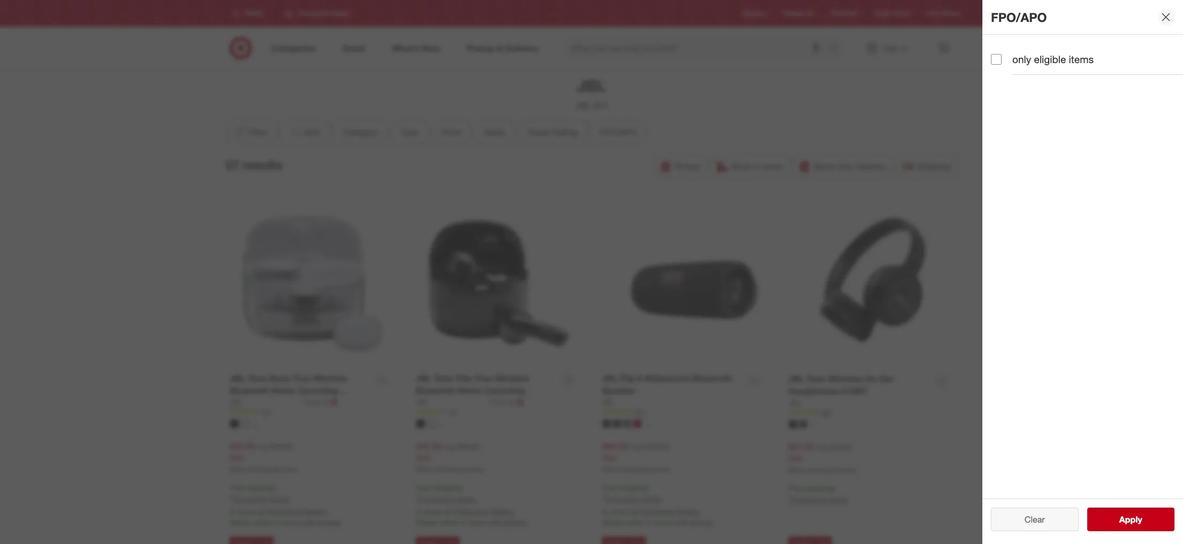 Task type: describe. For each thing, give the bounding box(es) containing it.
76 link
[[416, 408, 581, 417]]

category
[[343, 127, 378, 137]]

pickup button
[[654, 155, 707, 178]]

pickup
[[674, 161, 700, 172]]

galaxy for jbl flip 6 waterproof bluetooth speaker
[[677, 507, 700, 516]]

shipping button
[[897, 155, 958, 178]]

tune for buds
[[248, 373, 267, 384]]

exclusions for jbl tune buds true wireless bluetooth noise canceling earbuds
[[232, 495, 268, 504]]

bluetooth for jbl tune flex true wireless bluetooth noise canceling earbuds
[[416, 385, 456, 396]]

fpo/apo inside dialog
[[991, 9, 1047, 24]]

hollywood for jbl tune buds true wireless bluetooth noise canceling earbuds
[[267, 507, 302, 516]]

same
[[813, 161, 835, 172]]

clear button
[[991, 508, 1079, 531]]

exclusions for jbl tune flex true wireless bluetooth noise canceling earbuds
[[418, 495, 454, 504]]

sort
[[304, 127, 320, 137]]

headphones
[[788, 386, 840, 396]]

galaxy for jbl tune flex true wireless bluetooth noise canceling earbuds
[[490, 507, 513, 516]]

jbl tune flex true wireless bluetooth noise canceling earbuds
[[416, 373, 529, 408]]

58 link
[[230, 408, 394, 417]]

wireless inside jbl tune wireless on-ear headphones 510bt
[[828, 373, 863, 384]]

sale for jbl tune buds true wireless bluetooth noise canceling earbuds
[[230, 453, 244, 462]]

hours for jbl flip 6 waterproof bluetooth speaker
[[653, 518, 672, 527]]

shipping
[[917, 161, 951, 172]]

at for jbl flip 6 waterproof bluetooth speaker
[[631, 507, 637, 516]]

within for jbl flip 6 waterproof bluetooth speaker
[[625, 518, 645, 527]]

hollywood for jbl flip 6 waterproof bluetooth speaker
[[639, 507, 675, 516]]

$24.99
[[788, 441, 814, 452]]

only eligible items checkbox
[[991, 54, 1002, 65]]

tune for flex
[[434, 373, 453, 384]]

find stores
[[927, 9, 960, 17]]

jbl inside jbl tune flex true wireless bluetooth noise canceling earbuds
[[416, 373, 432, 384]]

ready for jbl tune buds true wireless bluetooth noise canceling earbuds
[[230, 518, 251, 527]]

bluetooth inside jbl flip 6 waterproof bluetooth speaker
[[692, 373, 732, 384]]

purchased for jbl tune flex true wireless bluetooth noise canceling earbuds
[[434, 466, 465, 474]]

in for jbl tune flex true wireless bluetooth noise canceling earbuds
[[416, 507, 422, 516]]

free for jbl tune wireless on-ear headphones 510bt
[[788, 484, 803, 493]]

free for jbl tune buds true wireless bluetooth noise canceling earbuds
[[230, 483, 244, 492]]

type
[[400, 127, 419, 137]]

type button
[[391, 120, 428, 144]]

reg for jbl tune buds true wireless bluetooth noise canceling earbuds
[[257, 442, 268, 451]]

when for jbl tune buds true wireless bluetooth noise canceling earbuds
[[230, 466, 246, 474]]

category button
[[334, 120, 387, 144]]

online for buds
[[280, 466, 298, 474]]

shipping for jbl tune buds true wireless bluetooth noise canceling earbuds
[[246, 483, 275, 492]]

hollywood for jbl tune flex true wireless bluetooth noise canceling earbuds
[[453, 507, 488, 516]]

with for jbl tune buds true wireless bluetooth noise canceling earbuds
[[302, 518, 316, 527]]

jbl flip 6 waterproof bluetooth speaker link
[[602, 372, 742, 397]]

in for jbl tune buds true wireless bluetooth noise canceling earbuds
[[230, 507, 236, 516]]

flex
[[456, 373, 472, 384]]

wireless for jbl tune flex true wireless bluetooth noise canceling earbuds
[[495, 373, 529, 384]]

jbl tune wireless on-ear headphones 510bt
[[788, 373, 894, 396]]

fpo/apo dialog
[[982, 0, 1183, 544]]

exclusions for jbl tune wireless on-ear headphones 510bt
[[791, 495, 827, 504]]

filter
[[249, 127, 267, 137]]

weekly ad link
[[784, 9, 814, 18]]

waterproof
[[645, 373, 690, 384]]

hours for jbl tune flex true wireless bluetooth noise canceling earbuds
[[467, 518, 486, 527]]

pickup for jbl tune flex true wireless bluetooth noise canceling earbuds
[[504, 518, 527, 527]]

at for jbl tune flex true wireless bluetooth noise canceling earbuds
[[444, 507, 451, 516]]

only
[[1012, 53, 1031, 65]]

price
[[441, 127, 461, 137]]

apply. for jbl tune wireless on-ear headphones 510bt
[[829, 495, 849, 504]]

search button
[[823, 36, 849, 62]]

jbl link down headphones
[[788, 397, 801, 408]]

shop in store button
[[711, 155, 789, 178]]

$49.99 for jbl tune buds true wireless bluetooth noise canceling earbuds
[[230, 441, 255, 451]]

$24.99 reg $49.99 sale when purchased online
[[788, 441, 856, 474]]

jbl tune buds true wireless bluetooth noise canceling earbuds
[[230, 373, 347, 408]]

665
[[821, 409, 832, 417]]

wireless for jbl tune buds true wireless bluetooth noise canceling earbuds
[[313, 373, 347, 384]]

jbl link down speaker
[[602, 397, 615, 408]]

jbl flip 6 waterproof bluetooth speaker
[[602, 373, 732, 396]]

when for jbl flip 6 waterproof bluetooth speaker
[[602, 466, 619, 474]]

665 link
[[788, 408, 954, 417]]

in
[[754, 161, 760, 172]]

stock for jbl flip 6 waterproof bluetooth speaker
[[610, 507, 629, 516]]

day
[[838, 161, 852, 172]]

apply. for jbl flip 6 waterproof bluetooth speaker
[[643, 495, 663, 504]]

apply button
[[1087, 508, 1175, 531]]

$49.99 reg $99.99 sale when purchased online for jbl tune buds true wireless bluetooth noise canceling earbuds
[[230, 441, 298, 474]]

online for 6
[[653, 466, 670, 474]]

sort button
[[280, 120, 329, 144]]

ad
[[806, 9, 814, 17]]

free for jbl flip 6 waterproof bluetooth speaker
[[602, 483, 617, 492]]

eligible
[[1034, 53, 1066, 65]]

with for jbl flip 6 waterproof bluetooth speaker
[[674, 518, 688, 527]]

purchased for jbl flip 6 waterproof bluetooth speaker
[[620, 466, 651, 474]]

¬ for jbl tune buds true wireless bluetooth noise canceling earbuds
[[330, 397, 337, 408]]

2 for jbl tune buds true wireless bluetooth noise canceling earbuds
[[275, 518, 279, 527]]

target circle link
[[874, 9, 910, 18]]

same day delivery
[[813, 161, 886, 172]]

circle
[[893, 9, 910, 17]]

57
[[226, 158, 239, 173]]

jbl jbl (57)
[[576, 76, 607, 111]]

fpo/apo inside button
[[600, 127, 637, 137]]

shop
[[731, 161, 751, 172]]

fpo/apo button
[[591, 120, 646, 144]]

531
[[635, 408, 646, 416]]

within for jbl tune buds true wireless bluetooth noise canceling earbuds
[[253, 518, 273, 527]]

target circle
[[874, 9, 910, 17]]

purchased for jbl tune wireless on-ear headphones 510bt
[[807, 466, 837, 474]]

redcard link
[[831, 9, 857, 18]]

510bt
[[842, 386, 867, 396]]

only at ¬ for jbl tune buds true wireless bluetooth noise canceling earbuds
[[305, 397, 337, 408]]

ear
[[880, 373, 894, 384]]

flip
[[620, 373, 635, 384]]

buds
[[269, 373, 290, 384]]

shipping for jbl flip 6 waterproof bluetooth speaker
[[619, 483, 648, 492]]

jbl inside jbl flip 6 waterproof bluetooth speaker
[[602, 373, 618, 384]]

guest rating
[[527, 127, 577, 137]]

delivery
[[855, 161, 886, 172]]



Task type: locate. For each thing, give the bounding box(es) containing it.
1 pickup from the left
[[318, 518, 340, 527]]

in
[[230, 507, 236, 516], [416, 507, 422, 516], [602, 507, 608, 516]]

sale for jbl tune wireless on-ear headphones 510bt
[[788, 454, 803, 463]]

1 canceling from the left
[[297, 385, 338, 396]]

reg for jbl tune flex true wireless bluetooth noise canceling earbuds
[[444, 442, 454, 451]]

$99.99 for buds
[[270, 442, 293, 451]]

jbl link up 76
[[416, 397, 489, 408]]

registry
[[743, 9, 767, 17]]

jbl flip 6 waterproof bluetooth speaker image
[[602, 201, 767, 366], [602, 201, 767, 366]]

find
[[927, 9, 939, 17]]

1 free shipping * * exclusions apply. in stock at  hollywood galaxy ready within 2 hours with pickup from the left
[[230, 483, 340, 527]]

2 $49.99 reg $99.99 sale when purchased online from the left
[[416, 441, 484, 474]]

speaker
[[602, 385, 636, 396]]

1 only at ¬ from the left
[[305, 397, 337, 408]]

2 only at ¬ from the left
[[491, 397, 524, 408]]

76
[[449, 408, 456, 416]]

fpo/apo down the (57)
[[600, 127, 637, 137]]

1 stock from the left
[[238, 507, 256, 516]]

in for jbl flip 6 waterproof bluetooth speaker
[[602, 507, 608, 516]]

apply. for jbl tune buds true wireless bluetooth noise canceling earbuds
[[270, 495, 290, 504]]

ready for jbl flip 6 waterproof bluetooth speaker
[[602, 518, 623, 527]]

same day delivery button
[[793, 155, 893, 178]]

shipping
[[246, 483, 275, 492], [433, 483, 461, 492], [619, 483, 648, 492], [805, 484, 834, 493]]

only for flex
[[491, 397, 506, 406]]

price button
[[432, 120, 470, 144]]

(57)
[[593, 100, 607, 111]]

1 horizontal spatial earbuds
[[416, 397, 450, 408]]

when inside $24.99 reg $49.99 sale when purchased online
[[788, 466, 805, 474]]

¬ for jbl tune flex true wireless bluetooth noise canceling earbuds
[[517, 397, 524, 408]]

tune for wireless
[[806, 373, 826, 384]]

only for buds
[[305, 397, 320, 406]]

1 $99.99 from the left
[[270, 442, 293, 451]]

bluetooth up 58
[[230, 385, 269, 396]]

1 horizontal spatial 2
[[461, 518, 465, 527]]

noise inside jbl tune flex true wireless bluetooth noise canceling earbuds
[[458, 385, 481, 396]]

store
[[763, 161, 782, 172]]

2 horizontal spatial free shipping * * exclusions apply. in stock at  hollywood galaxy ready within 2 hours with pickup
[[602, 483, 713, 527]]

apply. for jbl tune flex true wireless bluetooth noise canceling earbuds
[[456, 495, 476, 504]]

1 vertical spatial fpo/apo
[[600, 127, 637, 137]]

3 in from the left
[[602, 507, 608, 516]]

galaxy
[[304, 507, 327, 516], [490, 507, 513, 516], [677, 507, 700, 516]]

apply. inside the free shipping * * exclusions apply.
[[829, 495, 849, 504]]

3 hours from the left
[[653, 518, 672, 527]]

2 with from the left
[[488, 518, 502, 527]]

apply
[[1119, 514, 1142, 525]]

3 hollywood from the left
[[639, 507, 675, 516]]

2 horizontal spatial within
[[625, 518, 645, 527]]

0 horizontal spatial stock
[[238, 507, 256, 516]]

2 canceling from the left
[[483, 385, 524, 396]]

1 galaxy from the left
[[304, 507, 327, 516]]

0 horizontal spatial true
[[293, 373, 310, 384]]

pickup
[[318, 518, 340, 527], [504, 518, 527, 527], [690, 518, 713, 527]]

1 $49.99 reg $99.99 sale when purchased online from the left
[[230, 441, 298, 474]]

1 hollywood from the left
[[267, 507, 302, 516]]

canceling up 76 link
[[483, 385, 524, 396]]

free inside the free shipping * * exclusions apply.
[[788, 484, 803, 493]]

tune left buds
[[248, 373, 267, 384]]

wireless up 76 link
[[495, 373, 529, 384]]

1 horizontal spatial only
[[491, 397, 506, 406]]

2 2 from the left
[[461, 518, 465, 527]]

sale for jbl flip 6 waterproof bluetooth speaker
[[602, 453, 617, 462]]

2 horizontal spatial $49.99
[[829, 442, 851, 451]]

2 horizontal spatial with
[[674, 518, 688, 527]]

tune inside 'jbl tune buds true wireless bluetooth noise canceling earbuds'
[[248, 373, 267, 384]]

$99.99 down 58 link
[[270, 442, 293, 451]]

1 noise from the left
[[272, 385, 295, 396]]

1 horizontal spatial hollywood
[[453, 507, 488, 516]]

wireless
[[313, 373, 347, 384], [495, 373, 529, 384], [828, 373, 863, 384]]

purchased inside $89.99 reg $129.99 sale when purchased online
[[620, 466, 651, 474]]

0 horizontal spatial free shipping * * exclusions apply. in stock at  hollywood galaxy ready within 2 hours with pickup
[[230, 483, 340, 527]]

2 ready from the left
[[416, 518, 437, 527]]

1 horizontal spatial only at ¬
[[491, 397, 524, 408]]

exclusions apply. link for jbl flip 6 waterproof bluetooth speaker
[[605, 495, 663, 504]]

1 true from the left
[[293, 373, 310, 384]]

rating
[[552, 127, 577, 137]]

1 horizontal spatial ready
[[416, 518, 437, 527]]

canceling for flex
[[483, 385, 524, 396]]

1 ready from the left
[[230, 518, 251, 527]]

2 horizontal spatial bluetooth
[[692, 373, 732, 384]]

fpo/apo
[[991, 9, 1047, 24], [600, 127, 637, 137]]

tune inside jbl tune wireless on-ear headphones 510bt
[[806, 373, 826, 384]]

jbl tune wireless on-ear headphones 510bt image
[[788, 201, 954, 367], [788, 201, 954, 367]]

noise for buds
[[272, 385, 295, 396]]

free shipping * * exclusions apply. in stock at  hollywood galaxy ready within 2 hours with pickup for jbl flip 6 waterproof bluetooth speaker
[[602, 483, 713, 527]]

57 results
[[226, 158, 282, 173]]

3 ready from the left
[[602, 518, 623, 527]]

earbuds inside 'jbl tune buds true wireless bluetooth noise canceling earbuds'
[[230, 397, 264, 408]]

search
[[823, 44, 849, 54]]

1 horizontal spatial true
[[475, 373, 492, 384]]

0 horizontal spatial canceling
[[297, 385, 338, 396]]

wireless up 58 link
[[313, 373, 347, 384]]

purchased
[[248, 466, 279, 474], [434, 466, 465, 474], [620, 466, 651, 474], [807, 466, 837, 474]]

2 hollywood from the left
[[453, 507, 488, 516]]

with for jbl tune flex true wireless bluetooth noise canceling earbuds
[[488, 518, 502, 527]]

with
[[302, 518, 316, 527], [488, 518, 502, 527], [674, 518, 688, 527]]

0 horizontal spatial 2
[[275, 518, 279, 527]]

0 horizontal spatial bluetooth
[[230, 385, 269, 396]]

3 free shipping * * exclusions apply. in stock at  hollywood galaxy ready within 2 hours with pickup from the left
[[602, 483, 713, 527]]

items
[[1069, 53, 1094, 65]]

0 vertical spatial fpo/apo
[[991, 9, 1047, 24]]

2 horizontal spatial pickup
[[690, 518, 713, 527]]

2 for jbl tune flex true wireless bluetooth noise canceling earbuds
[[461, 518, 465, 527]]

3 stock from the left
[[610, 507, 629, 516]]

sale for jbl tune flex true wireless bluetooth noise canceling earbuds
[[416, 453, 430, 462]]

true right "flex"
[[475, 373, 492, 384]]

1 horizontal spatial fpo/apo
[[991, 9, 1047, 24]]

0 horizontal spatial only
[[305, 397, 320, 406]]

free shipping * * exclusions apply.
[[788, 484, 849, 504]]

1 2 from the left
[[275, 518, 279, 527]]

0 horizontal spatial within
[[253, 518, 273, 527]]

2 in from the left
[[416, 507, 422, 516]]

when for jbl tune flex true wireless bluetooth noise canceling earbuds
[[416, 466, 432, 474]]

free shipping * * exclusions apply. in stock at  hollywood galaxy ready within 2 hours with pickup for jbl tune flex true wireless bluetooth noise canceling earbuds
[[416, 483, 527, 527]]

2 $99.99 from the left
[[457, 442, 479, 451]]

wireless up 510bt
[[828, 373, 863, 384]]

at for jbl tune buds true wireless bluetooth noise canceling earbuds
[[258, 507, 265, 516]]

$99.99 down 76 link
[[457, 442, 479, 451]]

tune
[[248, 373, 267, 384], [434, 373, 453, 384], [806, 373, 826, 384]]

apply.
[[270, 495, 290, 504], [456, 495, 476, 504], [643, 495, 663, 504], [829, 495, 849, 504]]

reg for jbl flip 6 waterproof bluetooth speaker
[[630, 442, 641, 451]]

$49.99 reg $99.99 sale when purchased online down 58
[[230, 441, 298, 474]]

tune inside jbl tune flex true wireless bluetooth noise canceling earbuds
[[434, 373, 453, 384]]

only up 58 link
[[305, 397, 320, 406]]

1 with from the left
[[302, 518, 316, 527]]

1 horizontal spatial $49.99 reg $99.99 sale when purchased online
[[416, 441, 484, 474]]

1 horizontal spatial stock
[[424, 507, 442, 516]]

ready for jbl tune flex true wireless bluetooth noise canceling earbuds
[[416, 518, 437, 527]]

true
[[293, 373, 310, 384], [475, 373, 492, 384]]

reg down 58
[[257, 442, 268, 451]]

results
[[243, 158, 282, 173]]

ready
[[230, 518, 251, 527], [416, 518, 437, 527], [602, 518, 623, 527]]

1 hours from the left
[[281, 518, 300, 527]]

2 true from the left
[[475, 373, 492, 384]]

when inside $89.99 reg $129.99 sale when purchased online
[[602, 466, 619, 474]]

earbuds for jbl tune flex true wireless bluetooth noise canceling earbuds
[[416, 397, 450, 408]]

online
[[280, 466, 298, 474], [467, 466, 484, 474], [653, 466, 670, 474], [839, 466, 856, 474]]

free shipping * * exclusions apply. in stock at  hollywood galaxy ready within 2 hours with pickup
[[230, 483, 340, 527], [416, 483, 527, 527], [602, 483, 713, 527]]

3 2 from the left
[[647, 518, 651, 527]]

2 free shipping * * exclusions apply. in stock at  hollywood galaxy ready within 2 hours with pickup from the left
[[416, 483, 527, 527]]

1 within from the left
[[253, 518, 273, 527]]

$89.99
[[602, 441, 628, 451]]

3 with from the left
[[674, 518, 688, 527]]

$49.99 inside $24.99 reg $49.99 sale when purchased online
[[829, 442, 851, 451]]

weekly
[[784, 9, 805, 17]]

stock for jbl tune flex true wireless bluetooth noise canceling earbuds
[[424, 507, 442, 516]]

exclusions apply. link for jbl tune flex true wireless bluetooth noise canceling earbuds
[[418, 495, 476, 504]]

reg for jbl tune wireless on-ear headphones 510bt
[[816, 442, 827, 451]]

earbuds inside jbl tune flex true wireless bluetooth noise canceling earbuds
[[416, 397, 450, 408]]

free shipping * * exclusions apply. in stock at  hollywood galaxy ready within 2 hours with pickup for jbl tune buds true wireless bluetooth noise canceling earbuds
[[230, 483, 340, 527]]

2 hours from the left
[[467, 518, 486, 527]]

1 horizontal spatial in
[[416, 507, 422, 516]]

2 horizontal spatial galaxy
[[677, 507, 700, 516]]

1 horizontal spatial canceling
[[483, 385, 524, 396]]

when for jbl tune wireless on-ear headphones 510bt
[[788, 466, 805, 474]]

1 ¬ from the left
[[330, 397, 337, 408]]

target
[[874, 9, 892, 17]]

free
[[230, 483, 244, 492], [416, 483, 431, 492], [602, 483, 617, 492], [788, 484, 803, 493]]

purchased inside $24.99 reg $49.99 sale when purchased online
[[807, 466, 837, 474]]

reg right $89.99
[[630, 442, 641, 451]]

tune left "flex"
[[434, 373, 453, 384]]

hours for jbl tune buds true wireless bluetooth noise canceling earbuds
[[281, 518, 300, 527]]

noise down buds
[[272, 385, 295, 396]]

weekly ad
[[784, 9, 814, 17]]

sale inside $24.99 reg $49.99 sale when purchased online
[[788, 454, 803, 463]]

2 horizontal spatial hours
[[653, 518, 672, 527]]

2 galaxy from the left
[[490, 507, 513, 516]]

0 horizontal spatial $49.99 reg $99.99 sale when purchased online
[[230, 441, 298, 474]]

deals
[[483, 127, 505, 137]]

2 horizontal spatial 2
[[647, 518, 651, 527]]

canceling inside jbl tune flex true wireless bluetooth noise canceling earbuds
[[483, 385, 524, 396]]

1 horizontal spatial tune
[[434, 373, 453, 384]]

0 horizontal spatial wireless
[[313, 373, 347, 384]]

stock for jbl tune buds true wireless bluetooth noise canceling earbuds
[[238, 507, 256, 516]]

noise down "flex"
[[458, 385, 481, 396]]

shipping for jbl tune wireless on-ear headphones 510bt
[[805, 484, 834, 493]]

shipping for jbl tune flex true wireless bluetooth noise canceling earbuds
[[433, 483, 461, 492]]

2 horizontal spatial tune
[[806, 373, 826, 384]]

jbl tune buds true wireless bluetooth noise canceling earbuds link
[[230, 372, 369, 408]]

0 horizontal spatial only at ¬
[[305, 397, 337, 408]]

pickup for jbl flip 6 waterproof bluetooth speaker
[[690, 518, 713, 527]]

true for buds
[[293, 373, 310, 384]]

only eligible items
[[1012, 53, 1094, 65]]

0 horizontal spatial in
[[230, 507, 236, 516]]

deals button
[[474, 120, 514, 144]]

sale inside $89.99 reg $129.99 sale when purchased online
[[602, 453, 617, 462]]

2 horizontal spatial ready
[[602, 518, 623, 527]]

reg right $24.99
[[816, 442, 827, 451]]

when
[[230, 466, 246, 474], [416, 466, 432, 474], [602, 466, 619, 474], [788, 466, 805, 474]]

¬
[[330, 397, 337, 408], [517, 397, 524, 408]]

noise for flex
[[458, 385, 481, 396]]

1 horizontal spatial galaxy
[[490, 507, 513, 516]]

2 horizontal spatial hollywood
[[639, 507, 675, 516]]

canceling up 58 link
[[297, 385, 338, 396]]

online for flex
[[467, 466, 484, 474]]

1 horizontal spatial free shipping * * exclusions apply. in stock at  hollywood galaxy ready within 2 hours with pickup
[[416, 483, 527, 527]]

1 horizontal spatial $99.99
[[457, 442, 479, 451]]

wireless inside 'jbl tune buds true wireless bluetooth noise canceling earbuds'
[[313, 373, 347, 384]]

hollywood
[[267, 507, 302, 516], [453, 507, 488, 516], [639, 507, 675, 516]]

2 only from the left
[[491, 397, 506, 406]]

reg down 76
[[444, 442, 454, 451]]

find stores link
[[927, 9, 960, 18]]

531 link
[[602, 408, 767, 417]]

jbl tune flex true wireless bluetooth noise canceling earbuds link
[[416, 372, 555, 408]]

pickup for jbl tune buds true wireless bluetooth noise canceling earbuds
[[318, 518, 340, 527]]

2 within from the left
[[439, 518, 459, 527]]

clear
[[1025, 514, 1045, 525]]

jbl link up 58
[[230, 397, 302, 408]]

true right buds
[[293, 373, 310, 384]]

1 horizontal spatial bluetooth
[[416, 385, 456, 396]]

redcard
[[831, 9, 857, 17]]

2 noise from the left
[[458, 385, 481, 396]]

$99.99 for flex
[[457, 442, 479, 451]]

fpo/apo up only on the right of the page
[[991, 9, 1047, 24]]

bluetooth inside 'jbl tune buds true wireless bluetooth noise canceling earbuds'
[[230, 385, 269, 396]]

free for jbl tune flex true wireless bluetooth noise canceling earbuds
[[416, 483, 431, 492]]

$49.99 for jbl tune flex true wireless bluetooth noise canceling earbuds
[[416, 441, 441, 451]]

reg
[[257, 442, 268, 451], [444, 442, 454, 451], [630, 442, 641, 451], [816, 442, 827, 451]]

true for flex
[[475, 373, 492, 384]]

tune up headphones
[[806, 373, 826, 384]]

jbl inside jbl tune wireless on-ear headphones 510bt
[[788, 373, 804, 384]]

reg inside $24.99 reg $49.99 sale when purchased online
[[816, 442, 827, 451]]

2 horizontal spatial stock
[[610, 507, 629, 516]]

$49.99 reg $99.99 sale when purchased online down 76
[[416, 441, 484, 474]]

1 horizontal spatial $49.99
[[416, 441, 441, 451]]

$49.99 reg $99.99 sale when purchased online for jbl tune flex true wireless bluetooth noise canceling earbuds
[[416, 441, 484, 474]]

on-
[[865, 373, 880, 384]]

*
[[275, 483, 278, 492], [461, 483, 464, 492], [648, 483, 650, 492], [834, 484, 836, 493], [230, 495, 232, 504], [416, 495, 418, 504], [602, 495, 605, 504], [788, 495, 791, 504]]

canceling inside 'jbl tune buds true wireless bluetooth noise canceling earbuds'
[[297, 385, 338, 396]]

1 in from the left
[[230, 507, 236, 516]]

exclusions apply. link for jbl tune buds true wireless bluetooth noise canceling earbuds
[[232, 495, 290, 504]]

3 within from the left
[[625, 518, 645, 527]]

2 for jbl flip 6 waterproof bluetooth speaker
[[647, 518, 651, 527]]

2 ¬ from the left
[[517, 397, 524, 408]]

shipping inside the free shipping * * exclusions apply.
[[805, 484, 834, 493]]

exclusions inside the free shipping * * exclusions apply.
[[791, 495, 827, 504]]

2 stock from the left
[[424, 507, 442, 516]]

online for wireless
[[839, 466, 856, 474]]

0 horizontal spatial tune
[[248, 373, 267, 384]]

0 horizontal spatial noise
[[272, 385, 295, 396]]

1 horizontal spatial within
[[439, 518, 459, 527]]

1 horizontal spatial ¬
[[517, 397, 524, 408]]

within for jbl tune flex true wireless bluetooth noise canceling earbuds
[[439, 518, 459, 527]]

bluetooth inside jbl tune flex true wireless bluetooth noise canceling earbuds
[[416, 385, 456, 396]]

earbuds for jbl tune buds true wireless bluetooth noise canceling earbuds
[[230, 397, 264, 408]]

3 galaxy from the left
[[677, 507, 700, 516]]

exclusions for jbl flip 6 waterproof bluetooth speaker
[[605, 495, 640, 504]]

guest rating button
[[518, 120, 586, 144]]

jbl link
[[230, 397, 302, 408], [416, 397, 489, 408], [602, 397, 615, 408], [788, 397, 801, 408]]

jbl tune flex true wireless bluetooth noise canceling earbuds image
[[416, 201, 581, 366], [416, 201, 581, 366]]

0 horizontal spatial $99.99
[[270, 442, 293, 451]]

1 earbuds from the left
[[230, 397, 264, 408]]

0 horizontal spatial fpo/apo
[[600, 127, 637, 137]]

jbl tune wireless on-ear headphones 510bt link
[[788, 373, 928, 397]]

58
[[263, 408, 270, 416]]

1 horizontal spatial noise
[[458, 385, 481, 396]]

3 pickup from the left
[[690, 518, 713, 527]]

1 horizontal spatial wireless
[[495, 373, 529, 384]]

canceling for buds
[[297, 385, 338, 396]]

2 horizontal spatial wireless
[[828, 373, 863, 384]]

filter button
[[226, 120, 275, 144]]

$99.99
[[270, 442, 293, 451], [457, 442, 479, 451]]

0 horizontal spatial ready
[[230, 518, 251, 527]]

bluetooth for jbl tune buds true wireless bluetooth noise canceling earbuds
[[230, 385, 269, 396]]

jbl tune buds true wireless bluetooth noise canceling earbuds image
[[230, 201, 394, 366], [230, 201, 394, 366]]

online inside $89.99 reg $129.99 sale when purchased online
[[653, 466, 670, 474]]

jbl inside 'jbl tune buds true wireless bluetooth noise canceling earbuds'
[[230, 373, 245, 384]]

1 horizontal spatial hours
[[467, 518, 486, 527]]

0 horizontal spatial galaxy
[[304, 507, 327, 516]]

canceling
[[297, 385, 338, 396], [483, 385, 524, 396]]

6
[[637, 373, 642, 384]]

reg inside $89.99 reg $129.99 sale when purchased online
[[630, 442, 641, 451]]

1 horizontal spatial pickup
[[504, 518, 527, 527]]

1 horizontal spatial with
[[488, 518, 502, 527]]

true inside 'jbl tune buds true wireless bluetooth noise canceling earbuds'
[[293, 373, 310, 384]]

0 horizontal spatial with
[[302, 518, 316, 527]]

0 horizontal spatial hours
[[281, 518, 300, 527]]

1 only from the left
[[305, 397, 320, 406]]

shop in store
[[731, 161, 782, 172]]

noise inside 'jbl tune buds true wireless bluetooth noise canceling earbuds'
[[272, 385, 295, 396]]

bluetooth up 76
[[416, 385, 456, 396]]

What can we help you find? suggestions appear below search field
[[564, 36, 831, 60]]

2
[[275, 518, 279, 527], [461, 518, 465, 527], [647, 518, 651, 527]]

0 horizontal spatial hollywood
[[267, 507, 302, 516]]

registry link
[[743, 9, 767, 18]]

2 horizontal spatial in
[[602, 507, 608, 516]]

purchased for jbl tune buds true wireless bluetooth noise canceling earbuds
[[248, 466, 279, 474]]

wireless inside jbl tune flex true wireless bluetooth noise canceling earbuds
[[495, 373, 529, 384]]

only at ¬ for jbl tune flex true wireless bluetooth noise canceling earbuds
[[491, 397, 524, 408]]

stores
[[941, 9, 960, 17]]

only up 76 link
[[491, 397, 506, 406]]

noise
[[272, 385, 295, 396], [458, 385, 481, 396]]

2 earbuds from the left
[[416, 397, 450, 408]]

0 horizontal spatial earbuds
[[230, 397, 264, 408]]

$129.99
[[643, 442, 669, 451]]

online inside $24.99 reg $49.99 sale when purchased online
[[839, 466, 856, 474]]

true inside jbl tune flex true wireless bluetooth noise canceling earbuds
[[475, 373, 492, 384]]

guest
[[527, 127, 550, 137]]

0 horizontal spatial ¬
[[330, 397, 337, 408]]

bluetooth up 531 link
[[692, 373, 732, 384]]

$89.99 reg $129.99 sale when purchased online
[[602, 441, 670, 474]]

0 horizontal spatial pickup
[[318, 518, 340, 527]]

2 pickup from the left
[[504, 518, 527, 527]]

galaxy for jbl tune buds true wireless bluetooth noise canceling earbuds
[[304, 507, 327, 516]]

$49.99 reg $99.99 sale when purchased online
[[230, 441, 298, 474], [416, 441, 484, 474]]

0 horizontal spatial $49.99
[[230, 441, 255, 451]]



Task type: vqa. For each thing, say whether or not it's contained in the screenshot.
2nd ABOUT
no



